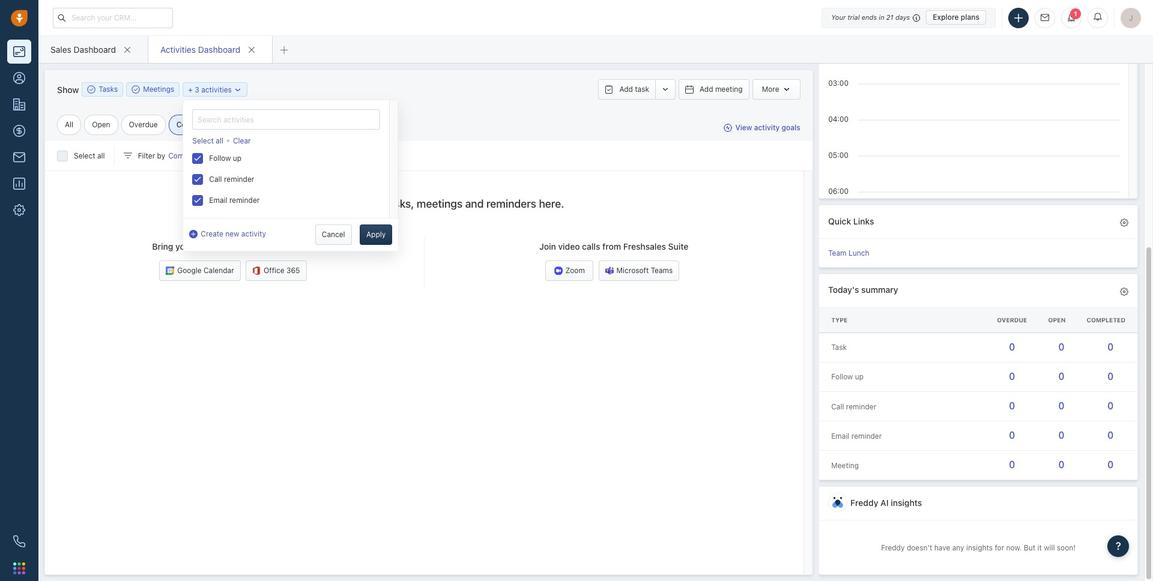 Task type: describe. For each thing, give the bounding box(es) containing it.
freshsales for into
[[252, 242, 294, 252]]

1 vertical spatial open
[[1049, 317, 1066, 324]]

add task button
[[599, 79, 656, 100]]

365
[[287, 266, 300, 275]]

0 vertical spatial for
[[240, 151, 249, 160]]

plans
[[962, 13, 980, 22]]

create new activity link
[[190, 229, 266, 240]]

team lunch link
[[829, 248, 1129, 258]]

04:00
[[829, 115, 849, 124]]

task
[[832, 343, 847, 352]]

1 vertical spatial for
[[996, 544, 1005, 553]]

summary
[[862, 285, 899, 295]]

video
[[559, 242, 580, 252]]

join video calls from freshsales suite
[[540, 242, 689, 252]]

1 horizontal spatial select all
[[193, 136, 224, 145]]

completed ( 0 )
[[176, 120, 228, 129]]

quick
[[829, 216, 852, 226]]

zoom button
[[546, 261, 594, 281]]

lunch
[[849, 249, 870, 258]]

reminders
[[487, 198, 537, 210]]

create new activity
[[201, 230, 266, 239]]

sales
[[50, 44, 71, 54]]

task
[[635, 85, 650, 94]]

0 vertical spatial follow up
[[209, 154, 242, 163]]

your
[[832, 13, 846, 21]]

phone image
[[13, 536, 25, 548]]

filter
[[138, 151, 155, 160]]

office 365 button
[[246, 261, 307, 281]]

find your upcoming tasks, meetings and reminders here.
[[284, 198, 565, 210]]

+ 3 activities link
[[188, 84, 242, 95]]

0 vertical spatial all
[[216, 136, 224, 145]]

1
[[1075, 10, 1078, 17]]

0 vertical spatial meetings
[[417, 198, 463, 210]]

google calendar
[[177, 266, 234, 275]]

freshworks switcher image
[[13, 563, 25, 575]]

team lunch
[[829, 249, 870, 258]]

freddy ai insights
[[851, 498, 923, 508]]

your for bring
[[176, 242, 193, 252]]

meeting
[[716, 85, 743, 94]]

sales dashboard
[[50, 44, 116, 54]]

0 vertical spatial up
[[233, 154, 242, 163]]

apply
[[367, 230, 386, 239]]

trial
[[848, 13, 860, 21]]

quick links
[[829, 216, 875, 226]]

upcoming
[[333, 198, 382, 210]]

06:00
[[829, 187, 849, 196]]

clear link
[[233, 136, 251, 146]]

clear
[[233, 136, 251, 145]]

have
[[935, 544, 951, 553]]

0 horizontal spatial meetings
[[195, 242, 232, 252]]

create
[[201, 230, 224, 239]]

Search your CRM... text field
[[53, 8, 173, 28]]

1 horizontal spatial select
[[193, 136, 214, 145]]

join
[[540, 242, 556, 252]]

1 horizontal spatial follow up
[[832, 373, 864, 382]]

will
[[1045, 544, 1056, 553]]

05:00
[[829, 151, 849, 160]]

freddy for freddy doesn't have any insights for now. but it will soon!
[[882, 544, 905, 553]]

0 horizontal spatial activity
[[241, 230, 266, 239]]

0 vertical spatial insights
[[891, 498, 923, 508]]

from
[[603, 242, 622, 252]]

2 vertical spatial completed
[[1087, 317, 1126, 324]]

but
[[1025, 544, 1036, 553]]

0 horizontal spatial email reminder
[[209, 196, 260, 205]]

calls
[[583, 242, 601, 252]]

1 horizontal spatial up
[[856, 373, 864, 382]]

goals
[[782, 123, 801, 132]]

all
[[65, 120, 73, 129]]

freshsales for from
[[624, 242, 666, 252]]

by
[[157, 151, 165, 160]]

dashboard for activities dashboard
[[198, 44, 241, 54]]

microsoft teams
[[617, 266, 673, 275]]

select all link
[[193, 136, 224, 146]]

suite for join video calls from freshsales suite
[[669, 242, 689, 252]]

add meeting
[[700, 85, 743, 94]]

date
[[208, 151, 223, 160]]

0 horizontal spatial open
[[92, 120, 110, 129]]

1 vertical spatial email reminder
[[832, 432, 882, 441]]

0 vertical spatial call reminder
[[209, 175, 254, 184]]

microsoft
[[617, 266, 649, 275]]

freddy for freddy ai insights
[[851, 498, 879, 508]]

activities dashboard
[[160, 44, 241, 54]]

0 horizontal spatial overdue
[[129, 120, 158, 129]]

apply button
[[360, 225, 393, 245]]

+
[[188, 85, 193, 94]]

tasks
[[99, 85, 118, 94]]

office 365
[[264, 266, 300, 275]]

3
[[195, 85, 199, 94]]

bring your meetings into freshsales suite
[[152, 242, 317, 252]]

it
[[1038, 544, 1043, 553]]

today's
[[829, 285, 860, 295]]

activities
[[201, 85, 232, 94]]

Search activities text field
[[193, 109, 381, 130]]

filter by
[[138, 151, 165, 160]]

and
[[466, 198, 484, 210]]

tasks,
[[385, 198, 414, 210]]

any
[[953, 544, 965, 553]]



Task type: locate. For each thing, give the bounding box(es) containing it.
follow down task
[[832, 373, 854, 382]]

activity right view at the right top
[[755, 123, 780, 132]]

bring
[[152, 242, 173, 252]]

freshsales up office
[[252, 242, 294, 252]]

email reminder
[[209, 196, 260, 205], [832, 432, 882, 441]]

zoom
[[566, 266, 585, 275]]

0 vertical spatial your
[[308, 198, 330, 210]]

1 vertical spatial select
[[74, 151, 95, 160]]

1 vertical spatial meetings
[[195, 242, 232, 252]]

1 horizontal spatial meetings
[[417, 198, 463, 210]]

doesn't
[[907, 544, 933, 553]]

2 freshsales from the left
[[624, 242, 666, 252]]

add meeting button
[[679, 79, 750, 100]]

+ 3 activities button
[[183, 82, 248, 97]]

1 vertical spatial up
[[856, 373, 864, 382]]

1 add from the left
[[620, 85, 633, 94]]

follow up
[[209, 154, 242, 163], [832, 373, 864, 382]]

0 vertical spatial open
[[92, 120, 110, 129]]

1 horizontal spatial call reminder
[[832, 402, 877, 411]]

dashboard for sales dashboard
[[74, 44, 116, 54]]

call reminder down date
[[209, 175, 254, 184]]

meetings
[[143, 85, 174, 94]]

0 vertical spatial select
[[193, 136, 214, 145]]

0 horizontal spatial follow
[[209, 154, 231, 163]]

dashboard up activities
[[198, 44, 241, 54]]

email
[[209, 196, 227, 205], [832, 432, 850, 441]]

0 vertical spatial overdue
[[129, 120, 158, 129]]

here.
[[539, 198, 565, 210]]

explore
[[934, 13, 960, 22]]

1 horizontal spatial add
[[700, 85, 714, 94]]

email reminder up meeting
[[832, 432, 882, 441]]

office
[[264, 266, 285, 275]]

1 suite from the left
[[297, 242, 317, 252]]

0 link
[[1010, 342, 1016, 353], [1059, 342, 1065, 353], [1108, 342, 1114, 353], [1010, 371, 1016, 382], [1059, 371, 1065, 382], [1108, 371, 1114, 382], [1010, 401, 1016, 412], [1059, 401, 1065, 412], [1108, 401, 1114, 412], [1010, 430, 1016, 441], [1059, 430, 1065, 441], [1108, 430, 1114, 441], [1010, 460, 1016, 471], [1059, 460, 1065, 471], [1108, 460, 1114, 471]]

0 horizontal spatial call reminder
[[209, 175, 254, 184]]

0 horizontal spatial your
[[176, 242, 193, 252]]

all
[[216, 136, 224, 145], [97, 151, 105, 160]]

1 horizontal spatial freddy
[[882, 544, 905, 553]]

0 horizontal spatial select all
[[74, 151, 105, 160]]

your right find at the left top of page
[[308, 198, 330, 210]]

freddy doesn't have any insights for now. but it will soon!
[[882, 544, 1076, 553]]

insights right any
[[967, 544, 994, 553]]

1 horizontal spatial dashboard
[[198, 44, 241, 54]]

phone element
[[7, 530, 31, 554]]

1 horizontal spatial activity
[[755, 123, 780, 132]]

insights right ai
[[891, 498, 923, 508]]

teams
[[651, 266, 673, 275]]

1 horizontal spatial insights
[[967, 544, 994, 553]]

select all
[[193, 136, 224, 145], [74, 151, 105, 160]]

1 horizontal spatial email
[[832, 432, 850, 441]]

view
[[736, 123, 753, 132]]

email reminder up create new activity
[[209, 196, 260, 205]]

1 vertical spatial completed
[[168, 151, 206, 160]]

0 vertical spatial completed
[[176, 120, 215, 129]]

1 vertical spatial activity
[[241, 230, 266, 239]]

freshsales
[[252, 242, 294, 252], [624, 242, 666, 252]]

0 vertical spatial email
[[209, 196, 227, 205]]

email up "create"
[[209, 196, 227, 205]]

cancel
[[322, 230, 345, 239]]

0 horizontal spatial up
[[233, 154, 242, 163]]

1 vertical spatial all
[[97, 151, 105, 160]]

find
[[284, 198, 306, 210]]

add task
[[620, 85, 650, 94]]

meetings left and
[[417, 198, 463, 210]]

0 vertical spatial call
[[209, 175, 222, 184]]

1 vertical spatial follow
[[832, 373, 854, 382]]

completed inside "button"
[[168, 151, 206, 160]]

1 vertical spatial your
[[176, 242, 193, 252]]

for left now.
[[996, 544, 1005, 553]]

1 horizontal spatial for
[[996, 544, 1005, 553]]

1 link
[[1062, 8, 1082, 28]]

0 horizontal spatial email
[[209, 196, 227, 205]]

add left task
[[620, 85, 633, 94]]

completed date
[[168, 151, 223, 160]]

call down date
[[209, 175, 222, 184]]

03:00
[[829, 79, 849, 88]]

insights
[[891, 498, 923, 508], [967, 544, 994, 553]]

0 horizontal spatial insights
[[891, 498, 923, 508]]

0 horizontal spatial dashboard
[[74, 44, 116, 54]]

explore plans
[[934, 13, 980, 22]]

into
[[234, 242, 250, 252]]

ends
[[862, 13, 878, 21]]

team
[[829, 249, 847, 258]]

1 vertical spatial follow up
[[832, 373, 864, 382]]

follow up down clear link
[[209, 154, 242, 163]]

select all left filter
[[74, 151, 105, 160]]

suite up teams
[[669, 242, 689, 252]]

0 vertical spatial email reminder
[[209, 196, 260, 205]]

links
[[854, 216, 875, 226]]

1 vertical spatial email
[[832, 432, 850, 441]]

1 horizontal spatial overdue
[[998, 317, 1028, 324]]

1 vertical spatial select all
[[74, 151, 105, 160]]

meetings
[[417, 198, 463, 210], [195, 242, 232, 252]]

2 add from the left
[[700, 85, 714, 94]]

freddy left ai
[[851, 498, 879, 508]]

microsoft teams button
[[599, 261, 680, 281]]

your right bring
[[176, 242, 193, 252]]

explore plans link
[[927, 10, 987, 25]]

send email image
[[1042, 14, 1050, 22]]

1 vertical spatial overdue
[[998, 317, 1028, 324]]

0 horizontal spatial select
[[74, 151, 95, 160]]

more
[[763, 85, 780, 94]]

add for add task
[[620, 85, 633, 94]]

0 vertical spatial select all
[[193, 136, 224, 145]]

show
[[57, 84, 79, 95]]

0 horizontal spatial suite
[[297, 242, 317, 252]]

all up date
[[216, 136, 224, 145]]

google calendar button
[[159, 261, 241, 281]]

0
[[220, 120, 225, 129], [1010, 342, 1016, 353], [1059, 342, 1065, 353], [1108, 342, 1114, 353], [1010, 371, 1016, 382], [1059, 371, 1065, 382], [1108, 371, 1114, 382], [1010, 401, 1016, 412], [1059, 401, 1065, 412], [1108, 401, 1114, 412], [1010, 430, 1016, 441], [1059, 430, 1065, 441], [1108, 430, 1114, 441], [1010, 460, 1016, 471], [1059, 460, 1065, 471], [1108, 460, 1114, 471]]

your trial ends in 21 days
[[832, 13, 911, 21]]

0 horizontal spatial all
[[97, 151, 105, 160]]

select all up completed date "button"
[[193, 136, 224, 145]]

1 horizontal spatial email reminder
[[832, 432, 882, 441]]

suite
[[297, 242, 317, 252], [669, 242, 689, 252]]

0 vertical spatial freddy
[[851, 498, 879, 508]]

0 horizontal spatial add
[[620, 85, 633, 94]]

down image
[[234, 86, 242, 94]]

type
[[832, 317, 848, 324]]

0 horizontal spatial for
[[240, 151, 249, 160]]

today's summary
[[829, 285, 899, 295]]

view activity goals link
[[724, 123, 801, 133]]

dashboard right sales
[[74, 44, 116, 54]]

activity up into
[[241, 230, 266, 239]]

1 horizontal spatial follow
[[832, 373, 854, 382]]

call
[[209, 175, 222, 184], [832, 402, 845, 411]]

freddy
[[851, 498, 879, 508], [882, 544, 905, 553]]

0 horizontal spatial call
[[209, 175, 222, 184]]

days
[[896, 13, 911, 21]]

add for add meeting
[[700, 85, 714, 94]]

new
[[226, 230, 239, 239]]

activities
[[160, 44, 196, 54]]

freddy left doesn't
[[882, 544, 905, 553]]

email up meeting
[[832, 432, 850, 441]]

+ 3 activities
[[188, 85, 232, 94]]

follow down select all link
[[209, 154, 231, 163]]

1 vertical spatial insights
[[967, 544, 994, 553]]

select
[[193, 136, 214, 145], [74, 151, 95, 160]]

1 dashboard from the left
[[74, 44, 116, 54]]

suite up 365
[[297, 242, 317, 252]]

2 suite from the left
[[669, 242, 689, 252]]

1 vertical spatial call
[[832, 402, 845, 411]]

1 vertical spatial call reminder
[[832, 402, 877, 411]]

meeting
[[832, 461, 859, 470]]

suite for bring your meetings into freshsales suite
[[297, 242, 317, 252]]

2 dashboard from the left
[[198, 44, 241, 54]]

view activity goals
[[736, 123, 801, 132]]

1 horizontal spatial freshsales
[[624, 242, 666, 252]]

0 vertical spatial follow
[[209, 154, 231, 163]]

activity
[[755, 123, 780, 132], [241, 230, 266, 239]]

add left meeting
[[700, 85, 714, 94]]

completed date button
[[165, 151, 240, 161]]

0 horizontal spatial freddy
[[851, 498, 879, 508]]

now.
[[1007, 544, 1023, 553]]

call down task
[[832, 402, 845, 411]]

follow up down task
[[832, 373, 864, 382]]

google
[[177, 266, 202, 275]]

1 horizontal spatial call
[[832, 402, 845, 411]]

all left filter
[[97, 151, 105, 160]]

1 horizontal spatial all
[[216, 136, 224, 145]]

)
[[225, 120, 228, 129]]

call reminder up meeting
[[832, 402, 877, 411]]

freshsales up microsoft teams
[[624, 242, 666, 252]]

0 horizontal spatial freshsales
[[252, 242, 294, 252]]

1 vertical spatial freddy
[[882, 544, 905, 553]]

meetings down "create"
[[195, 242, 232, 252]]

open
[[92, 120, 110, 129], [1049, 317, 1066, 324]]

for down clear link
[[240, 151, 249, 160]]

0 vertical spatial activity
[[755, 123, 780, 132]]

calendar
[[204, 266, 234, 275]]

completed for date
[[168, 151, 206, 160]]

cancel button
[[315, 225, 352, 245]]

1 horizontal spatial suite
[[669, 242, 689, 252]]

0 horizontal spatial follow up
[[209, 154, 242, 163]]

your for find
[[308, 198, 330, 210]]

1 freshsales from the left
[[252, 242, 294, 252]]

1 horizontal spatial your
[[308, 198, 330, 210]]

completed for (
[[176, 120, 215, 129]]

1 horizontal spatial open
[[1049, 317, 1066, 324]]

(
[[218, 120, 220, 129]]

more button
[[753, 79, 801, 100], [753, 79, 801, 100]]



